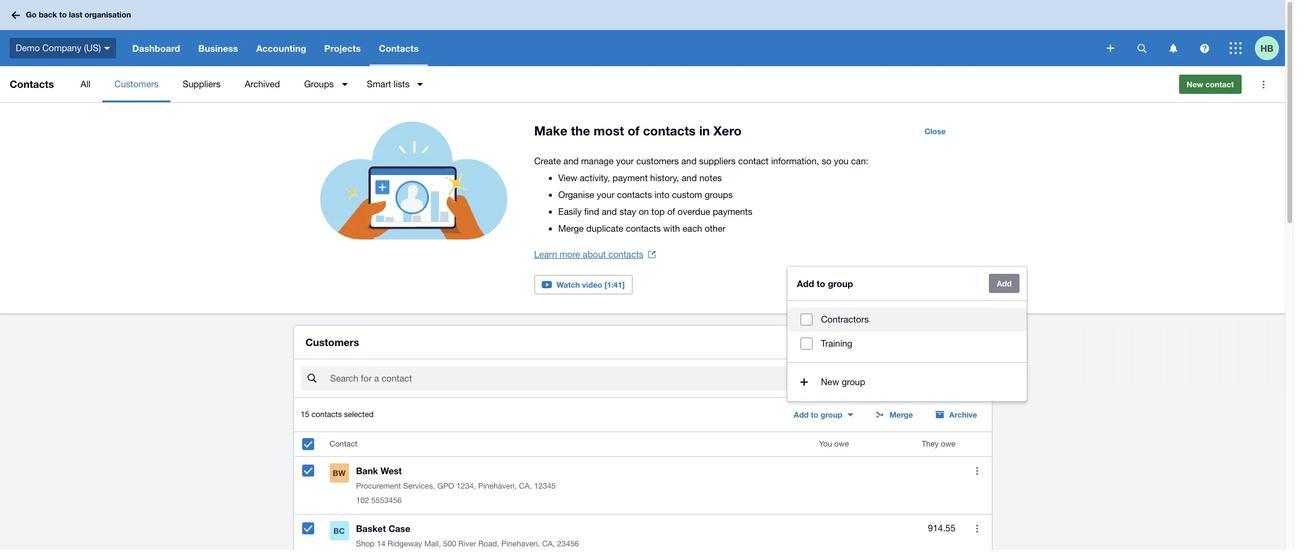 Task type: locate. For each thing, give the bounding box(es) containing it.
shop
[[356, 539, 375, 549]]

more row options button right 914.55 "link"
[[965, 517, 989, 541]]

menu containing all
[[68, 66, 1169, 102]]

contacts
[[643, 123, 696, 138], [617, 190, 652, 200], [626, 223, 661, 234], [609, 249, 643, 259], [312, 410, 342, 419]]

mall,
[[424, 539, 441, 549]]

of
[[628, 123, 640, 138], [667, 206, 675, 217]]

1 vertical spatial group
[[842, 377, 865, 387]]

0 vertical spatial add to group
[[797, 278, 853, 289]]

history,
[[650, 173, 679, 183]]

about
[[583, 249, 606, 259]]

make the most of contacts in xero
[[534, 123, 742, 138]]

merge duplicate contacts with each other
[[558, 223, 726, 234]]

add to group inside popup button
[[794, 410, 843, 420]]

0 horizontal spatial owe
[[834, 440, 849, 449]]

contacts down payment
[[617, 190, 652, 200]]

1 horizontal spatial new
[[1187, 79, 1203, 89]]

contacts inside popup button
[[379, 43, 419, 54]]

group down the training
[[842, 377, 865, 387]]

ca,
[[519, 482, 532, 491], [542, 539, 555, 549]]

your
[[616, 156, 634, 166], [597, 190, 615, 200]]

watch video [1:41]
[[557, 280, 625, 290]]

pinehaven, right road,
[[501, 539, 540, 549]]

add inside button
[[997, 279, 1012, 288]]

into
[[655, 190, 670, 200]]

suppliers button
[[171, 66, 233, 102]]

add to group
[[797, 278, 853, 289], [794, 410, 843, 420]]

1 horizontal spatial merge
[[890, 410, 913, 420]]

list box
[[787, 301, 1027, 363]]

close button
[[917, 122, 953, 141]]

1 vertical spatial contacts
[[10, 78, 54, 90]]

1 horizontal spatial contact
[[1206, 79, 1234, 89]]

15 contacts selected
[[301, 410, 374, 419]]

create
[[534, 156, 561, 166]]

more row options button down the archive
[[965, 459, 989, 483]]

add
[[797, 278, 814, 289], [997, 279, 1012, 288], [794, 410, 809, 420]]

each
[[683, 223, 702, 234]]

1234,
[[457, 482, 476, 491]]

of right most
[[628, 123, 640, 138]]

owe for you owe
[[834, 440, 849, 449]]

basket case shop 14 ridgeway mall, 500 river road, pinehaven, ca, 23456
[[356, 523, 579, 549]]

smart lists
[[367, 79, 410, 89]]

organise
[[558, 190, 594, 200]]

your up payment
[[616, 156, 634, 166]]

0 horizontal spatial svg image
[[104, 47, 110, 50]]

owe right you
[[834, 440, 849, 449]]

1 owe from the left
[[834, 440, 849, 449]]

contact left 'actions menu' icon
[[1206, 79, 1234, 89]]

1 vertical spatial merge
[[890, 410, 913, 420]]

group up contractors
[[828, 278, 853, 289]]

0 vertical spatial merge
[[558, 223, 584, 234]]

bw
[[333, 468, 346, 478]]

menu
[[68, 66, 1169, 102]]

102
[[356, 496, 369, 505]]

and up duplicate on the left top of the page
[[602, 206, 617, 217]]

go back to last organisation
[[26, 10, 131, 19]]

can:
[[851, 156, 868, 166]]

duplicate
[[586, 223, 623, 234]]

1 horizontal spatial ca,
[[542, 539, 555, 549]]

svg image
[[1137, 44, 1146, 53], [1200, 44, 1209, 53], [104, 47, 110, 50]]

customers
[[636, 156, 679, 166]]

suppliers
[[183, 79, 221, 89]]

group
[[828, 278, 853, 289], [842, 377, 865, 387], [821, 410, 843, 420]]

new
[[1187, 79, 1203, 89], [821, 377, 839, 387]]

0 vertical spatial group
[[828, 278, 853, 289]]

2 vertical spatial group
[[821, 410, 843, 420]]

to inside popup button
[[811, 410, 818, 420]]

add to group up contractors
[[797, 278, 853, 289]]

xero
[[714, 123, 742, 138]]

0 vertical spatial to
[[59, 10, 67, 19]]

banner
[[0, 0, 1285, 66]]

add inside popup button
[[794, 410, 809, 420]]

new group button
[[787, 370, 1027, 394]]

0 horizontal spatial customers
[[114, 79, 159, 89]]

make
[[534, 123, 567, 138]]

svg image inside "go back to last organisation" link
[[11, 11, 20, 19]]

914.55
[[928, 523, 956, 533]]

go back to last organisation link
[[7, 4, 138, 26]]

stay
[[620, 206, 636, 217]]

1 vertical spatial contact
[[738, 156, 769, 166]]

0 vertical spatial contact
[[1206, 79, 1234, 89]]

owe
[[834, 440, 849, 449], [941, 440, 956, 449]]

1 vertical spatial customers
[[306, 336, 359, 349]]

1 vertical spatial your
[[597, 190, 615, 200]]

0 vertical spatial of
[[628, 123, 640, 138]]

1 horizontal spatial contacts
[[379, 43, 419, 54]]

navigation containing dashboard
[[123, 30, 1099, 66]]

contacts right 15
[[312, 410, 342, 419]]

river
[[458, 539, 476, 549]]

contacts button
[[370, 30, 428, 66]]

you owe
[[819, 440, 849, 449]]

payment
[[613, 173, 648, 183]]

1 vertical spatial pinehaven,
[[501, 539, 540, 549]]

customers button
[[102, 66, 171, 102]]

0 vertical spatial contacts
[[379, 43, 419, 54]]

0 vertical spatial new
[[1187, 79, 1203, 89]]

ca, left the 23456
[[542, 539, 555, 549]]

accounting button
[[247, 30, 315, 66]]

contacts down demo
[[10, 78, 54, 90]]

merge
[[558, 223, 584, 234], [890, 410, 913, 420]]

accounting
[[256, 43, 306, 54]]

1 horizontal spatial your
[[616, 156, 634, 166]]

1 horizontal spatial of
[[667, 206, 675, 217]]

0 horizontal spatial merge
[[558, 223, 584, 234]]

your down activity,
[[597, 190, 615, 200]]

bc
[[334, 526, 345, 536]]

ca, inside bank west procurement services, gpo 1234, pinehaven, ca, 12345 102 5553456
[[519, 482, 532, 491]]

owe right they
[[941, 440, 956, 449]]

1 horizontal spatial owe
[[941, 440, 956, 449]]

1 vertical spatial to
[[817, 278, 825, 289]]

add to group up you
[[794, 410, 843, 420]]

procurement
[[356, 482, 401, 491]]

on
[[639, 206, 649, 217]]

all button
[[68, 66, 102, 102]]

more row options image
[[976, 467, 978, 475]]

0 vertical spatial ca,
[[519, 482, 532, 491]]

new inside add to group group
[[821, 377, 839, 387]]

(us)
[[84, 43, 101, 53]]

1 vertical spatial ca,
[[542, 539, 555, 549]]

navigation
[[123, 30, 1099, 66]]

group up 'you owe'
[[821, 410, 843, 420]]

0 horizontal spatial your
[[597, 190, 615, 200]]

12345
[[534, 482, 556, 491]]

1 vertical spatial more row options button
[[965, 517, 989, 541]]

pinehaven,
[[478, 482, 517, 491], [501, 539, 540, 549]]

all
[[80, 79, 90, 89]]

and up custom
[[682, 173, 697, 183]]

pinehaven, inside 'basket case shop 14 ridgeway mall, 500 river road, pinehaven, ca, 23456'
[[501, 539, 540, 549]]

you
[[834, 156, 849, 166]]

svg image
[[11, 11, 20, 19], [1230, 42, 1242, 54], [1169, 44, 1177, 53], [1107, 45, 1114, 52]]

1 horizontal spatial svg image
[[1137, 44, 1146, 53]]

west
[[381, 465, 402, 476]]

ridgeway
[[388, 539, 422, 549]]

contact inside button
[[1206, 79, 1234, 89]]

they
[[922, 440, 939, 449]]

pinehaven, right 1234, on the bottom
[[478, 482, 517, 491]]

ca, inside 'basket case shop 14 ridgeway mall, 500 river road, pinehaven, ca, 23456'
[[542, 539, 555, 549]]

0 vertical spatial more row options button
[[965, 459, 989, 483]]

actions menu image
[[1251, 72, 1276, 96]]

contact right suppliers
[[738, 156, 769, 166]]

last
[[69, 10, 82, 19]]

close
[[925, 126, 946, 136]]

to inside banner
[[59, 10, 67, 19]]

more row options image
[[976, 525, 978, 533]]

1 horizontal spatial customers
[[306, 336, 359, 349]]

training
[[821, 338, 853, 349]]

merge down new group button at the right of page
[[890, 410, 913, 420]]

merge inside button
[[890, 410, 913, 420]]

1 vertical spatial new
[[821, 377, 839, 387]]

groups button
[[292, 66, 355, 102]]

500
[[443, 539, 456, 549]]

owe for they owe
[[941, 440, 956, 449]]

contacts up lists
[[379, 43, 419, 54]]

0 vertical spatial pinehaven,
[[478, 482, 517, 491]]

and up view
[[564, 156, 579, 166]]

add to group group
[[787, 267, 1027, 402]]

2 more row options button from the top
[[965, 517, 989, 541]]

0 horizontal spatial contact
[[738, 156, 769, 166]]

1 vertical spatial add to group
[[794, 410, 843, 420]]

1 vertical spatial of
[[667, 206, 675, 217]]

create and manage your customers and suppliers contact information, so you can:
[[534, 156, 868, 166]]

of right top
[[667, 206, 675, 217]]

0 horizontal spatial ca,
[[519, 482, 532, 491]]

0 horizontal spatial new
[[821, 377, 839, 387]]

so
[[822, 156, 831, 166]]

0 vertical spatial customers
[[114, 79, 159, 89]]

contacts down merge duplicate contacts with each other
[[609, 249, 643, 259]]

video
[[582, 280, 602, 290]]

0 horizontal spatial contacts
[[10, 78, 54, 90]]

merge button
[[868, 405, 920, 425]]

ca, left the '12345'
[[519, 482, 532, 491]]

1 more row options button from the top
[[965, 459, 989, 483]]

merge down 'easily'
[[558, 223, 584, 234]]

2 vertical spatial to
[[811, 410, 818, 420]]

smart lists button
[[355, 66, 431, 102]]

watch video [1:41] button
[[534, 275, 633, 294]]

archive
[[949, 410, 977, 420]]

2 owe from the left
[[941, 440, 956, 449]]

to inside group
[[817, 278, 825, 289]]



Task type: describe. For each thing, give the bounding box(es) containing it.
contacts down on
[[626, 223, 661, 234]]

view activity, payment history, and notes
[[558, 173, 722, 183]]

and left suppliers
[[681, 156, 697, 166]]

new for new group
[[821, 377, 839, 387]]

organisation
[[85, 10, 131, 19]]

navigation inside banner
[[123, 30, 1099, 66]]

14
[[377, 539, 386, 549]]

activity,
[[580, 173, 610, 183]]

svg image inside demo company (us) popup button
[[104, 47, 110, 50]]

Search for a contact field
[[329, 367, 923, 390]]

business
[[198, 43, 238, 54]]

bank
[[356, 465, 378, 476]]

23456
[[557, 539, 579, 549]]

manage
[[581, 156, 614, 166]]

bank west procurement services, gpo 1234, pinehaven, ca, 12345 102 5553456
[[356, 465, 556, 505]]

15
[[301, 410, 309, 419]]

contacts up customers
[[643, 123, 696, 138]]

view
[[558, 173, 577, 183]]

learn more about contacts
[[534, 249, 643, 259]]

archive button
[[928, 405, 985, 425]]

add to group inside group
[[797, 278, 853, 289]]

gpo
[[437, 482, 454, 491]]

merge for merge
[[890, 410, 913, 420]]

custom
[[672, 190, 702, 200]]

most
[[594, 123, 624, 138]]

contractors
[[821, 314, 869, 325]]

demo company (us)
[[16, 43, 101, 53]]

contact list table element
[[293, 432, 992, 550]]

5553456
[[371, 496, 402, 505]]

top
[[651, 206, 665, 217]]

new contact
[[1187, 79, 1234, 89]]

business button
[[189, 30, 247, 66]]

organise your contacts into custom groups
[[558, 190, 733, 200]]

archived
[[245, 79, 280, 89]]

learn
[[534, 249, 557, 259]]

demo
[[16, 43, 40, 53]]

you
[[819, 440, 832, 449]]

find
[[584, 206, 599, 217]]

learn more about contacts link
[[534, 246, 656, 263]]

other
[[705, 223, 726, 234]]

watch
[[557, 280, 580, 290]]

company
[[42, 43, 81, 53]]

merge for merge duplicate contacts with each other
[[558, 223, 584, 234]]

dashboard
[[132, 43, 180, 54]]

dashboard link
[[123, 30, 189, 66]]

go
[[26, 10, 37, 19]]

customers inside button
[[114, 79, 159, 89]]

demo company (us) button
[[0, 30, 123, 66]]

payments
[[713, 206, 753, 217]]

0 vertical spatial your
[[616, 156, 634, 166]]

list box containing contractors
[[787, 301, 1027, 363]]

case
[[389, 523, 410, 534]]

projects button
[[315, 30, 370, 66]]

pinehaven, inside bank west procurement services, gpo 1234, pinehaven, ca, 12345 102 5553456
[[478, 482, 517, 491]]

with
[[663, 223, 680, 234]]

notes
[[699, 173, 722, 183]]

add to group button
[[787, 405, 861, 425]]

smart
[[367, 79, 391, 89]]

they owe
[[922, 440, 956, 449]]

information,
[[771, 156, 819, 166]]

banner containing hb
[[0, 0, 1285, 66]]

the
[[571, 123, 590, 138]]

archived button
[[233, 66, 292, 102]]

projects
[[324, 43, 361, 54]]

overdue
[[678, 206, 710, 217]]

[1:41]
[[604, 280, 625, 290]]

lists
[[394, 79, 410, 89]]

in
[[699, 123, 710, 138]]

back
[[39, 10, 57, 19]]

hb
[[1261, 42, 1274, 53]]

services,
[[403, 482, 435, 491]]

group inside button
[[842, 377, 865, 387]]

groups
[[304, 79, 334, 89]]

new for new contact
[[1187, 79, 1203, 89]]

new contact button
[[1179, 75, 1242, 94]]

easily find and stay on top of overdue payments
[[558, 206, 753, 217]]

2 horizontal spatial svg image
[[1200, 44, 1209, 53]]

new group
[[821, 377, 865, 387]]

group inside popup button
[[821, 410, 843, 420]]

easily
[[558, 206, 582, 217]]

more
[[560, 249, 580, 259]]

basket
[[356, 523, 386, 534]]

hb button
[[1255, 30, 1285, 66]]

contractors button
[[787, 308, 1027, 332]]

0 horizontal spatial of
[[628, 123, 640, 138]]

suppliers
[[699, 156, 736, 166]]



Task type: vqa. For each thing, say whether or not it's contained in the screenshot.
Coppertown,
no



